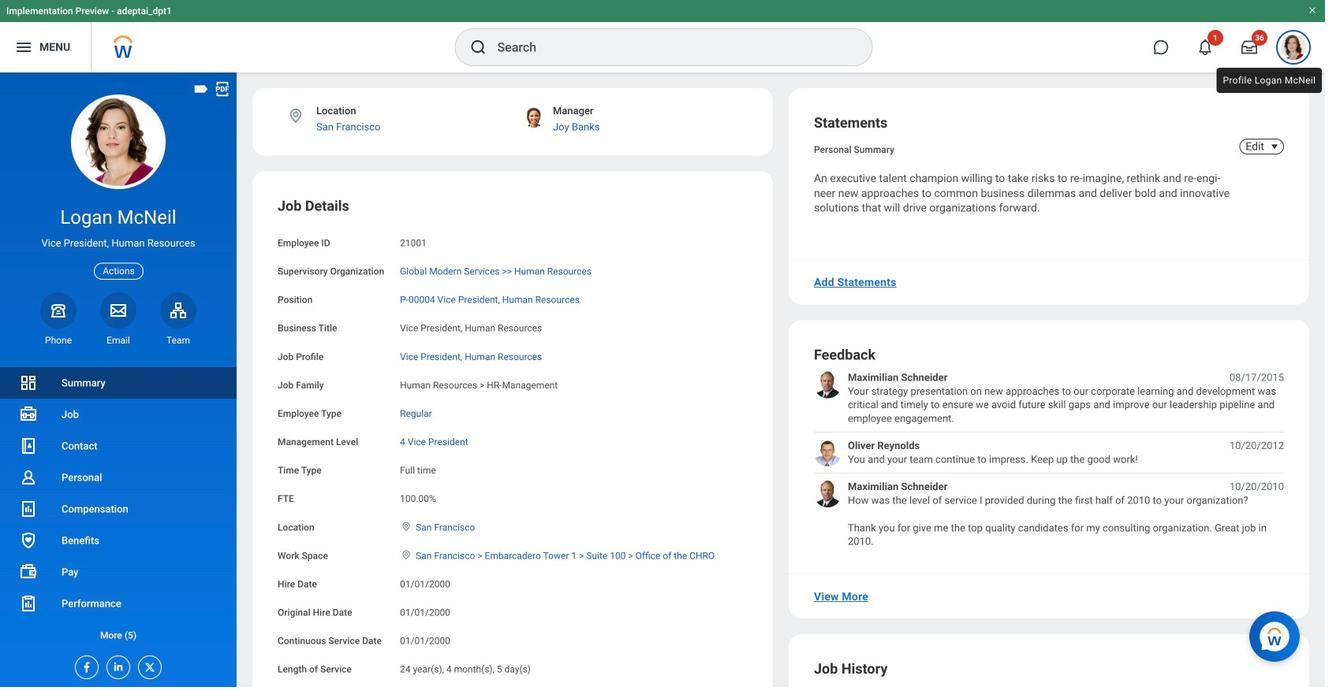 Task type: describe. For each thing, give the bounding box(es) containing it.
close environment banner image
[[1308, 6, 1317, 15]]

pay image
[[19, 563, 38, 582]]

tag image
[[192, 80, 210, 98]]

1 employee's photo (maximilian schneider) image from the top
[[814, 371, 842, 399]]

job image
[[19, 405, 38, 424]]

mail image
[[109, 301, 128, 320]]

profile logan mcneil image
[[1281, 35, 1306, 63]]

full time element
[[400, 462, 436, 477]]

employee's photo (oliver reynolds) image
[[814, 439, 842, 467]]

notifications large image
[[1197, 39, 1213, 55]]

personal summary element
[[814, 141, 894, 155]]

view printable version (pdf) image
[[214, 80, 231, 98]]

navigation pane region
[[0, 73, 237, 688]]

summary image
[[19, 374, 38, 393]]

benefits image
[[19, 532, 38, 551]]

team logan mcneil element
[[160, 334, 196, 347]]

inbox large image
[[1242, 39, 1257, 55]]

justify image
[[14, 38, 33, 57]]

email logan mcneil element
[[100, 334, 136, 347]]

2 employee's photo (maximilian schneider) image from the top
[[814, 480, 842, 508]]

caret down image
[[1265, 140, 1284, 153]]

compensation image
[[19, 500, 38, 519]]

Search Workday  search field
[[497, 30, 840, 65]]

phone image
[[47, 301, 69, 320]]



Task type: locate. For each thing, give the bounding box(es) containing it.
contact image
[[19, 437, 38, 456]]

1 vertical spatial location image
[[400, 522, 413, 533]]

view team image
[[169, 301, 188, 320]]

0 vertical spatial location image
[[287, 107, 304, 125]]

group
[[278, 197, 748, 688]]

employee's photo (maximilian schneider) image
[[814, 371, 842, 399], [814, 480, 842, 508]]

personal image
[[19, 469, 38, 487]]

tooltip
[[1214, 65, 1325, 96]]

list
[[0, 368, 237, 652], [814, 371, 1284, 549]]

employee's photo (maximilian schneider) image up employee's photo (oliver reynolds)
[[814, 371, 842, 399]]

employee's photo (maximilian schneider) image down employee's photo (oliver reynolds)
[[814, 480, 842, 508]]

x image
[[139, 657, 156, 674]]

1 horizontal spatial list
[[814, 371, 1284, 549]]

2 vertical spatial location image
[[400, 550, 413, 561]]

phone logan mcneil element
[[40, 334, 77, 347]]

performance image
[[19, 595, 38, 614]]

banner
[[0, 0, 1325, 73]]

0 vertical spatial employee's photo (maximilian schneider) image
[[814, 371, 842, 399]]

linkedin image
[[107, 657, 125, 674]]

facebook image
[[76, 657, 93, 674]]

location image
[[287, 107, 304, 125], [400, 522, 413, 533], [400, 550, 413, 561]]

1 vertical spatial employee's photo (maximilian schneider) image
[[814, 480, 842, 508]]

0 horizontal spatial list
[[0, 368, 237, 652]]

search image
[[469, 38, 488, 57]]



Task type: vqa. For each thing, say whether or not it's contained in the screenshot.
chevron right icon corresponding to first list from the bottom
no



